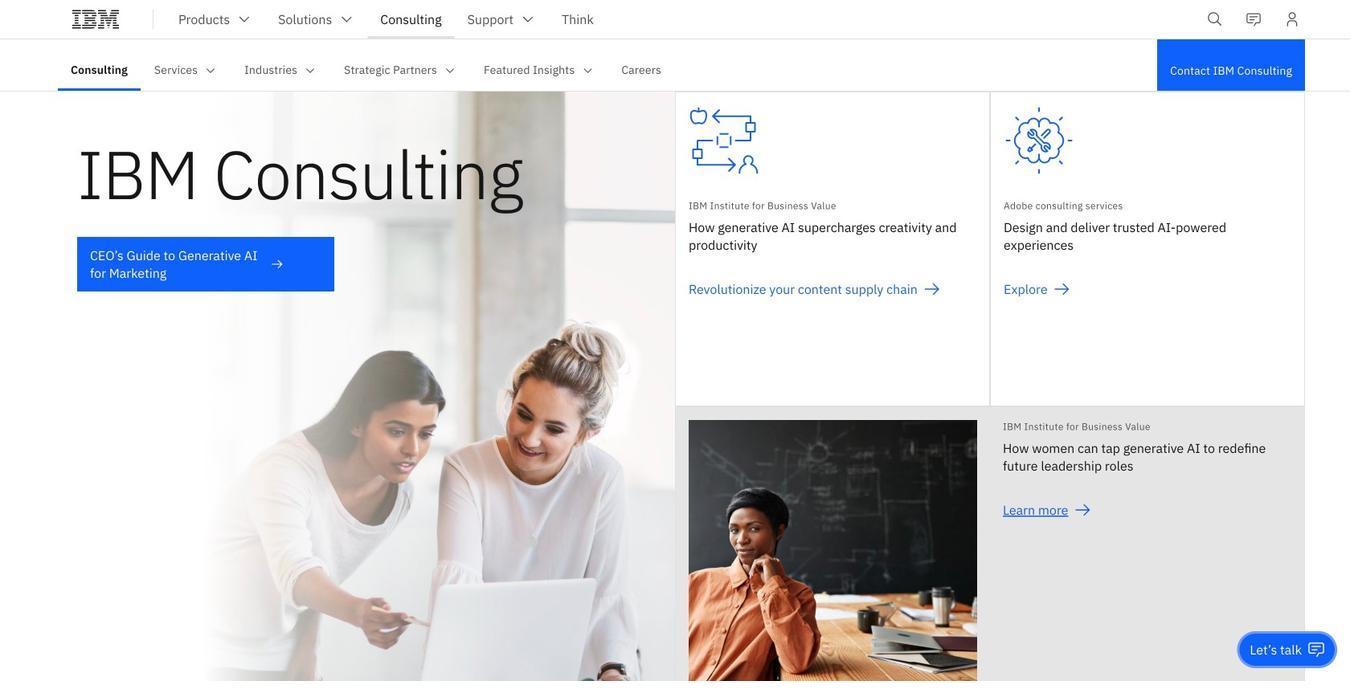 Task type: locate. For each thing, give the bounding box(es) containing it.
let's talk element
[[1250, 641, 1302, 659]]



